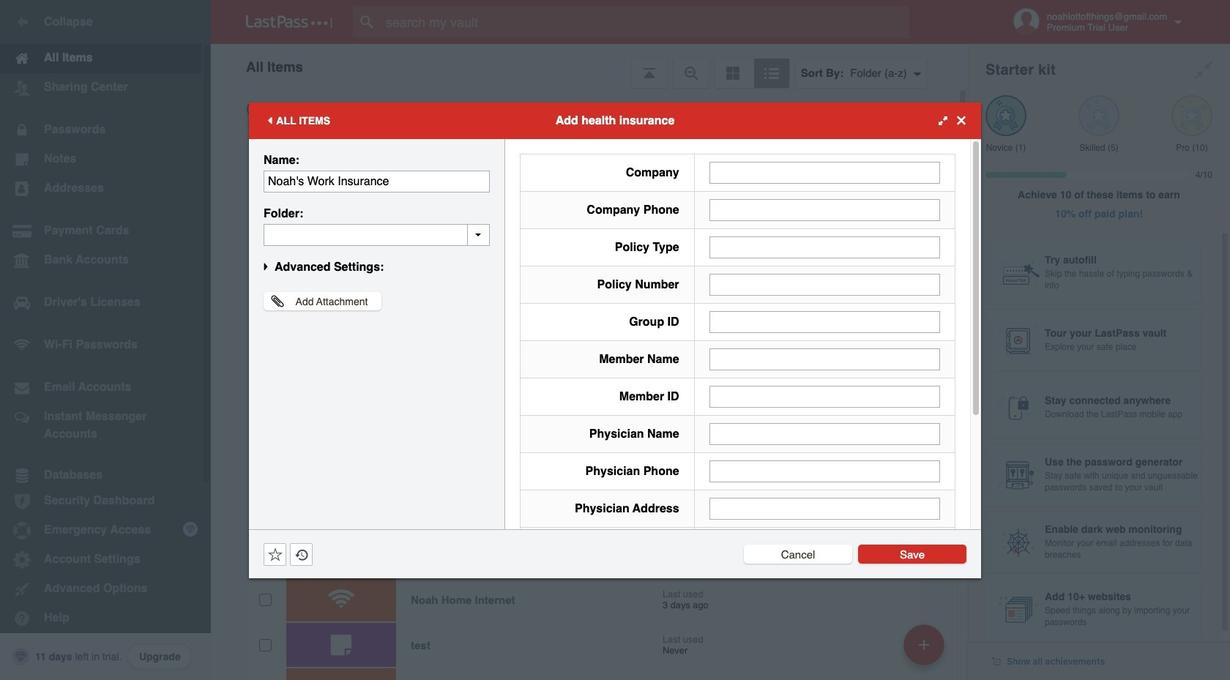 Task type: describe. For each thing, give the bounding box(es) containing it.
vault options navigation
[[211, 44, 968, 88]]

lastpass image
[[246, 15, 333, 29]]

new item navigation
[[899, 620, 954, 681]]

search my vault text field
[[353, 6, 938, 38]]



Task type: locate. For each thing, give the bounding box(es) containing it.
main navigation navigation
[[0, 0, 211, 681]]

new item image
[[919, 640, 930, 650]]

dialog
[[249, 102, 982, 671]]

None text field
[[710, 162, 941, 184], [710, 199, 941, 221], [264, 224, 490, 246], [710, 274, 941, 296], [710, 311, 941, 333], [710, 423, 941, 445], [710, 162, 941, 184], [710, 199, 941, 221], [264, 224, 490, 246], [710, 274, 941, 296], [710, 311, 941, 333], [710, 423, 941, 445]]

None text field
[[264, 170, 490, 192], [710, 236, 941, 258], [710, 348, 941, 370], [710, 386, 941, 408], [710, 460, 941, 482], [710, 498, 941, 520], [264, 170, 490, 192], [710, 236, 941, 258], [710, 348, 941, 370], [710, 386, 941, 408], [710, 460, 941, 482], [710, 498, 941, 520]]

Search search field
[[353, 6, 938, 38]]



